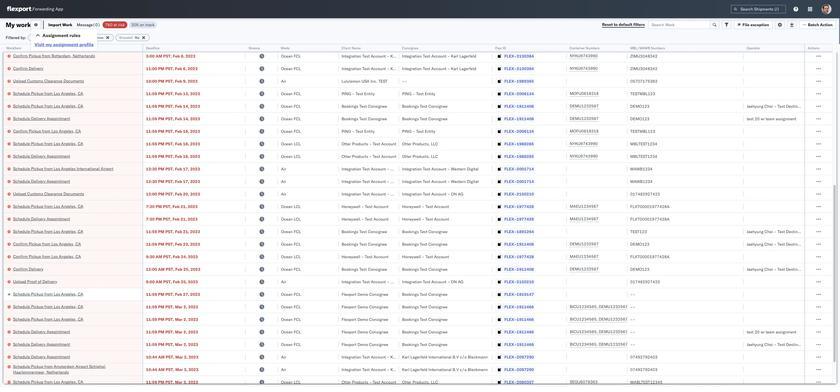 Task type: describe. For each thing, give the bounding box(es) containing it.
1 2, from the top
[[184, 304, 187, 309]]

9,
[[183, 79, 187, 84]]

deadline
[[146, 46, 160, 50]]

2 fcl from the top
[[294, 53, 301, 59]]

upload customs clearance documents link for 12:00 pm pst, feb 20, 2023
[[13, 191, 84, 197]]

11:59 pm pst, feb 14, 2023 for test
[[146, 116, 200, 121]]

upload proof of delivery button
[[13, 279, 57, 285]]

4 schedule from the top
[[13, 141, 30, 146]]

mofu0618318 for 11:59 pm pst, feb 16, 2023
[[570, 129, 599, 134]]

confirm pickup from los angeles, ca link for 11:59 pm pst, feb 16, 2023
[[13, 128, 81, 134]]

client name button
[[339, 45, 394, 50]]

schedule pickup from los angeles, ca link for 7th schedule pickup from los angeles, ca button from the top
[[13, 316, 83, 322]]

demo123 for confirm delivery
[[631, 267, 650, 272]]

reset to default filters
[[602, 22, 645, 27]]

otter products - test account for 6th schedule pickup from los angeles, ca button from the bottom
[[342, 141, 396, 146]]

24 flex- from the top
[[505, 329, 517, 335]]

container numbers
[[570, 46, 600, 50]]

inc.
[[371, 79, 377, 84]]

8 schedule from the top
[[13, 204, 30, 209]]

017482927423 for 12:00 pm pst, feb 20, 2023
[[631, 191, 660, 197]]

5 schedule from the top
[[13, 154, 30, 159]]

2 karl lagerfeld international b.v c/o bleckmann from the top
[[402, 367, 488, 372]]

flex-2130384 for 5:30 pm pst, feb 4, 2023
[[505, 41, 534, 46]]

9:30
[[146, 254, 155, 259]]

4 2, from the top
[[184, 342, 187, 347]]

choi for 11:59 pm pst, feb 23, 2023
[[765, 242, 773, 247]]

2 7:30 from the top
[[146, 217, 155, 222]]

1 upload customs clearance documents from the top
[[13, 41, 84, 46]]

agent for 11:59 pm pst, feb 14, 2023
[[808, 104, 819, 109]]

maeu1234567 for confirm pickup from los angeles, ca
[[570, 254, 599, 259]]

netherlands inside schedule pickup from amsterdam airport schiphol, haarlemmermeer, netherlands
[[47, 370, 69, 375]]

16, for confirm pickup from los angeles, ca
[[183, 129, 189, 134]]

8 schedule pickup from los angeles, ca button from the top
[[13, 379, 83, 385]]

5 schedule delivery appointment button from the top
[[13, 329, 70, 335]]

choi for 11:59 pm pst, feb 21, 2023
[[765, 229, 773, 234]]

my work
[[6, 21, 31, 29]]

0 vertical spatial 3,
[[184, 354, 188, 360]]

21, for schedule delivery appointment
[[181, 217, 187, 222]]

by:
[[21, 35, 26, 40]]

9 11:59 from the top
[[146, 292, 157, 297]]

filters
[[634, 22, 645, 27]]

11 ocean fcl from the top
[[281, 292, 301, 297]]

760
[[105, 22, 112, 27]]

confirm pickup from los angeles, ca button for 11:59 pm pst, feb 16, 2023
[[13, 128, 81, 134]]

2 2, from the top
[[184, 317, 187, 322]]

from inside schedule pickup from amsterdam airport schiphol, haarlemmermeer, netherlands
[[44, 364, 53, 369]]

12 ocean fcl from the top
[[281, 304, 301, 309]]

0 vertical spatial assignment
[[53, 42, 78, 47]]

21 ocean from the top
[[281, 380, 293, 385]]

1 b.v from the top
[[453, 354, 459, 360]]

6, for 11:00 pm pst, feb 6, 2023
[[183, 66, 187, 71]]

schedule pickup from los angeles international airport button
[[13, 166, 113, 172]]

pickup for first schedule pickup from los angeles, ca button from the top of the page
[[31, 91, 43, 96]]

flex-2006134 for 11:59 pm pst, feb 16, 2023
[[505, 129, 534, 134]]

1977428 for schedule pickup from los angeles, ca
[[517, 204, 534, 209]]

24,
[[181, 254, 187, 259]]

visit my assignment profile link
[[34, 42, 94, 47]]

2060357
[[517, 380, 534, 385]]

10 11:59 from the top
[[146, 304, 157, 309]]

resize handle column header for consignee
[[486, 44, 493, 387]]

3 flex- from the top
[[505, 66, 517, 71]]

mbl/mawb numbers
[[631, 46, 665, 50]]

14 fcl from the top
[[294, 329, 301, 335]]

airport inside schedule pickup from los angeles international airport link
[[101, 166, 113, 171]]

am for confirm delivery
[[158, 267, 165, 272]]

1 12:30 pm pst, feb 17, 2023 from the top
[[146, 166, 200, 171]]

mofu0618318 for 11:59 pm pst, feb 13, 2023
[[570, 91, 599, 96]]

client
[[342, 46, 351, 50]]

25, for 9:00 am pst, feb 25, 2023
[[181, 279, 187, 284]]

flexport demo consignee for sixth schedule delivery appointment "button" from the top of the page
[[342, 342, 388, 347]]

1989365
[[517, 79, 534, 84]]

amsterdam
[[54, 364, 74, 369]]

import
[[48, 22, 61, 27]]

3 ocean fcl from the top
[[281, 66, 301, 71]]

5 appointment from the top
[[47, 329, 70, 334]]

12 11:59 from the top
[[146, 329, 157, 335]]

2006134 for 11:59 pm pst, feb 13, 2023
[[517, 91, 534, 96]]

message
[[77, 22, 93, 27]]

11 ocean from the top
[[281, 217, 293, 222]]

3 ocean lcl from the top
[[281, 204, 301, 209]]

2 vertical spatial international
[[429, 367, 452, 372]]

flex
[[495, 46, 502, 50]]

pickup for confirm pickup from los angeles, ca button for 9:30 am pst, feb 24, 2023
[[29, 254, 41, 259]]

2 otter products - test account from the top
[[342, 154, 396, 159]]

2 c/o from the top
[[460, 367, 467, 372]]

017482927423 for 9:00 am pst, feb 25, 2023
[[631, 279, 660, 284]]

11:59 pm pst, feb 16, 2023 for schedule delivery appointment
[[146, 154, 200, 159]]

1 clearance from the top
[[44, 41, 62, 46]]

9:30 am pst, feb 24, 2023
[[146, 254, 198, 259]]

7 air from the top
[[281, 367, 286, 372]]

delivery inside button
[[42, 279, 57, 284]]

test for demo123
[[747, 116, 754, 121]]

name
[[352, 46, 361, 50]]

4 11:59 from the top
[[146, 129, 157, 134]]

9:00 am pst, feb 25, 2023
[[146, 279, 198, 284]]

resize handle column header for mode
[[332, 44, 339, 387]]

consignee button
[[399, 45, 487, 50]]

flex-1919147
[[505, 292, 534, 297]]

filtered by:
[[6, 35, 26, 40]]

7 appointment from the top
[[47, 354, 70, 359]]

11:00 pm pst, feb 6, 2023
[[146, 66, 198, 71]]

pickup for confirm pickup from los angeles, ca button for 11:59 pm pst, feb 23, 2023
[[29, 241, 41, 246]]

21, for schedule pickup from los angeles, ca
[[183, 229, 189, 234]]

haarlemmermeer,
[[13, 370, 46, 375]]

3 bicu1234565, from the top
[[570, 329, 598, 334]]

flex id button
[[493, 45, 561, 50]]

6, for 3:00 am pst, feb 6, 2023
[[181, 53, 185, 59]]

confirm for 9:30 am pst, feb 24, 2023
[[13, 254, 28, 259]]

assignment
[[42, 32, 68, 38]]

5 lcl from the top
[[294, 254, 301, 259]]

flex-1911408 for schedule pickup from los angeles, ca
[[505, 104, 534, 109]]

5 ocean from the top
[[281, 104, 293, 109]]

flex-1911408 for confirm pickup from los angeles, ca
[[505, 242, 534, 247]]

flex-2060357
[[505, 380, 534, 385]]

4 schedule pickup from los angeles, ca button from the top
[[13, 203, 83, 210]]

batch
[[808, 22, 819, 27]]

action
[[820, 22, 833, 27]]

agent for 11:59 pm pst, feb 23, 2023
[[808, 242, 819, 247]]

2 air from the top
[[281, 166, 286, 171]]

flex-2130384 for 11:00 pm pst, feb 6, 2023
[[505, 66, 534, 71]]

zimu3048342 for 5:30 pm pst, feb 4, 2023
[[631, 41, 658, 46]]

test for --
[[747, 329, 754, 335]]

of
[[38, 279, 41, 284]]

flex id
[[495, 46, 506, 50]]

pickup for schedule pickup from los angeles international airport button
[[31, 166, 43, 171]]

flexport demo consignee for 3rd schedule delivery appointment "button" from the bottom of the page
[[342, 329, 388, 335]]

for
[[55, 35, 59, 39]]

7 schedule delivery appointment from the top
[[13, 354, 70, 359]]

3 schedule from the top
[[13, 116, 30, 121]]

mode
[[281, 46, 290, 50]]

11 fcl from the top
[[294, 292, 301, 297]]

4 nyku9743990 from the top
[[570, 141, 598, 146]]

18 flex- from the top
[[505, 254, 517, 259]]

1 vertical spatial international
[[429, 354, 452, 360]]

snoozed
[[119, 35, 132, 39]]

1911408 for confirm delivery
[[517, 267, 534, 272]]

to
[[614, 22, 618, 27]]

documents for 10:00
[[63, 78, 84, 83]]

forwarding
[[32, 6, 54, 12]]

(0)
[[93, 22, 100, 27]]

schedule delivery appointment link for 4th schedule delivery appointment "button" from the top
[[13, 216, 70, 222]]

pickup for 6th schedule pickup from los angeles, ca button from the top
[[31, 304, 43, 309]]

3 schedule delivery appointment button from the top
[[13, 178, 70, 185]]

client name
[[342, 46, 361, 50]]

upload customs clearance documents for 12:00 pm pst, feb 20, 2023
[[13, 191, 84, 196]]

ready
[[44, 35, 54, 39]]

2 2001714 from the top
[[517, 179, 534, 184]]

choi for 12:00 am pst, feb 25, 2023
[[765, 267, 773, 272]]

1 flex- from the top
[[505, 41, 517, 46]]

workitem
[[6, 46, 21, 50]]

filtered
[[6, 35, 20, 40]]

21 flex- from the top
[[505, 292, 517, 297]]

1 flex-1988285 from the top
[[505, 141, 534, 146]]

workitem button
[[3, 45, 137, 50]]

2 products from the top
[[352, 154, 368, 159]]

10:00
[[146, 79, 157, 84]]

flexport demo consignee for 6th schedule pickup from los angeles, ca button from the top
[[342, 304, 388, 309]]

1 flex-2097290 from the top
[[505, 354, 534, 360]]

clearance for 10:00 pm pst, feb 9, 2023
[[44, 78, 62, 83]]

confirm pickup from los angeles, ca link for 9:30 am pst, feb 24, 2023
[[13, 254, 81, 259]]

forwarding app link
[[7, 6, 63, 12]]

8 11:59 from the top
[[146, 242, 157, 247]]

mbl/mawb numbers button
[[628, 45, 738, 50]]

jaehyung for 12:00 am pst, feb 25, 2023
[[747, 267, 764, 272]]

flex-1989365
[[505, 79, 534, 84]]

confirm pickup from rotterdam, netherlands
[[13, 53, 95, 58]]

2 ocean lcl from the top
[[281, 154, 301, 159]]

reset to default filters button
[[599, 20, 648, 29]]

760 at risk
[[105, 22, 125, 27]]

6 schedule delivery appointment button from the top
[[13, 341, 70, 348]]

3 2, from the top
[[184, 329, 187, 335]]

schedule pickup from los angeles, ca link for 6th schedule pickup from los angeles, ca button from the bottom
[[13, 141, 83, 146]]

file exception
[[743, 22, 769, 27]]

17 flex- from the top
[[505, 242, 517, 247]]

13 ocean fcl from the top
[[281, 317, 301, 322]]

1 ocean from the top
[[281, 41, 293, 46]]

2 schedule from the top
[[13, 103, 30, 108]]

llc for 6th schedule pickup from los angeles, ca button from the bottom
[[431, 141, 438, 146]]

team for --
[[766, 329, 775, 335]]

upload customs clearance documents button for 12:00 pm pst, feb 20, 2023
[[13, 191, 84, 197]]

2 schedule pickup from los angeles, ca button from the top
[[13, 103, 83, 109]]

1 otter products, llc from the top
[[402, 141, 438, 146]]

demo123 for schedule pickup from los angeles, ca
[[631, 104, 650, 109]]

3, for ca
[[184, 380, 187, 385]]

23,
[[183, 242, 189, 247]]

confirm pickup from los angeles, ca for 11:59 pm pst, feb 23, 2023
[[13, 241, 81, 246]]

schedule pickup from los angeles, ca link for 6th schedule pickup from los angeles, ca button from the top
[[13, 304, 83, 309]]

2 demo from the top
[[358, 304, 368, 309]]

1919147
[[517, 292, 534, 297]]

2 ocean fcl from the top
[[281, 53, 301, 59]]

15 fcl from the top
[[294, 342, 301, 347]]

agent for 11:59 pm pst, mar 2, 2023
[[808, 342, 819, 347]]

lululemon
[[342, 79, 361, 84]]

2 demo123 from the top
[[631, 116, 650, 121]]

schedule pickup from los angeles, ca link for fourth schedule pickup from los angeles, ca button from the bottom of the page
[[13, 228, 83, 234]]

progress
[[89, 35, 104, 39]]

0 vertical spatial 21,
[[181, 204, 187, 209]]

2 schedule delivery appointment from the top
[[13, 154, 70, 159]]

11:59 pm pst, feb 23, 2023
[[146, 242, 200, 247]]

resize handle column header for client name
[[393, 44, 399, 387]]

6 lcl from the top
[[294, 380, 301, 385]]

am for upload proof of delivery
[[156, 279, 162, 284]]

12:00 for 12:00 pm pst, feb 20, 2023
[[146, 191, 157, 197]]

flexport for 3rd schedule delivery appointment "button" from the bottom of the page
[[342, 329, 357, 335]]

numbers for container numbers
[[586, 46, 600, 50]]

1 flex-1911466 from the top
[[505, 304, 534, 309]]

14, for test 20 wi team assignment
[[183, 116, 189, 121]]

confirm for 12:00 am pst, feb 25, 2023
[[13, 266, 28, 272]]

documents for 12:00
[[63, 191, 84, 196]]

1 ocean fcl from the top
[[281, 41, 301, 46]]

mode button
[[278, 45, 333, 50]]

2 bleckmann from the top
[[468, 367, 488, 372]]

operator
[[747, 46, 761, 50]]

14 ocean fcl from the top
[[281, 329, 301, 335]]

testmbl123 for 11:59 pm pst, feb 16, 2023
[[631, 129, 655, 134]]

1 bleckmann from the top
[[468, 354, 488, 360]]

2 7:30 pm pst, feb 21, 2023 from the top
[[146, 217, 198, 222]]

in
[[85, 35, 88, 39]]

my
[[46, 42, 52, 47]]

schedule delivery appointment link for first schedule delivery appointment "button"
[[13, 116, 70, 121]]

4 flex- from the top
[[505, 79, 517, 84]]

flexport. image
[[7, 6, 32, 12]]

at
[[114, 22, 117, 27]]

products, for 6th schedule pickup from los angeles, ca button from the bottom
[[413, 141, 430, 146]]

upload proof of delivery
[[13, 279, 57, 284]]

no
[[135, 35, 140, 39]]

4 1911466 from the top
[[517, 342, 534, 347]]

exception
[[751, 22, 769, 27]]

confirm pickup from rotterdam, netherlands link
[[13, 53, 95, 59]]

1 nyku9743990 from the top
[[570, 41, 598, 46]]

3:00
[[146, 53, 155, 59]]

11:59 pm pst, feb 13, 2023
[[146, 91, 200, 96]]

flex-1891264
[[505, 229, 534, 234]]

rotterdam,
[[51, 53, 72, 58]]

1 demo from the top
[[358, 292, 368, 297]]

pickup for confirm pickup from los angeles, ca button related to 11:59 pm pst, feb 16, 2023
[[29, 128, 41, 134]]

11 flex- from the top
[[505, 166, 517, 171]]

7 schedule pickup from los angeles, ca from the top
[[13, 304, 83, 309]]

work
[[16, 21, 31, 29]]

upload for upload proof of delivery link
[[13, 279, 26, 284]]

schedule delivery appointment link for fifth schedule delivery appointment "button" from the bottom of the page
[[13, 178, 70, 184]]

forwarding app
[[32, 6, 63, 12]]

upload customs clearance documents link for 10:00 pm pst, feb 9, 2023
[[13, 78, 84, 84]]

Search Work text field
[[648, 20, 711, 29]]

confirm pickup from los angeles, ca button for 11:59 pm pst, feb 23, 2023
[[13, 241, 81, 247]]

2 1911466 from the top
[[517, 317, 534, 322]]

from inside 'button'
[[42, 53, 50, 58]]

deadline button
[[143, 45, 240, 50]]

9:00
[[146, 279, 155, 284]]

2 nyku9743990 from the top
[[570, 53, 598, 58]]

schedule pickup from amsterdam airport schiphol, haarlemmermeer, netherlands link
[[13, 364, 135, 375]]

mabltest12345
[[631, 380, 663, 385]]

9 ocean from the top
[[281, 154, 293, 159]]

schedule delivery appointment link for 6th schedule delivery appointment "button" from the bottom of the page
[[13, 153, 70, 159]]

profile
[[79, 42, 94, 47]]

11:59 pm pst, mar 3, 2023
[[146, 380, 198, 385]]

schedule pickup from los angeles, ca link for 8th schedule pickup from los angeles, ca button from the top of the page
[[13, 379, 83, 385]]

schiphol,
[[89, 364, 106, 369]]

4 air from the top
[[281, 191, 286, 197]]

6 appointment from the top
[[47, 342, 70, 347]]

2 b.v from the top
[[453, 367, 459, 372]]

container numbers button
[[567, 45, 622, 50]]



Task type: locate. For each thing, give the bounding box(es) containing it.
1 testmbl123 from the top
[[631, 91, 655, 96]]

schedule delivery appointment link for first schedule delivery appointment "button" from the bottom of the page
[[13, 354, 70, 360]]

0 vertical spatial mofu0618318
[[570, 91, 599, 96]]

los
[[54, 91, 60, 96], [54, 103, 60, 108], [51, 128, 58, 134], [54, 141, 60, 146], [54, 166, 60, 171], [54, 204, 60, 209], [54, 229, 60, 234], [51, 241, 58, 246], [51, 254, 58, 259], [54, 291, 60, 297], [54, 304, 60, 309], [54, 317, 60, 322], [54, 379, 60, 384]]

container
[[570, 46, 585, 50]]

am for schedule delivery appointment
[[158, 354, 165, 360]]

7:30 up 11:59 pm pst, feb 21, 2023
[[146, 217, 155, 222]]

schedule delivery appointment
[[13, 116, 70, 121], [13, 154, 70, 159], [13, 179, 70, 184], [13, 216, 70, 221], [13, 329, 70, 334], [13, 342, 70, 347], [13, 354, 70, 359]]

13 ocean from the top
[[281, 242, 293, 247]]

pickup inside schedule pickup from amsterdam airport schiphol, haarlemmermeer, netherlands
[[31, 364, 43, 369]]

confirm for 11:59 pm pst, feb 16, 2023
[[13, 128, 28, 134]]

: for snoozed
[[132, 35, 134, 39]]

2 vertical spatial otter products, llc
[[402, 380, 438, 385]]

2150210 for 12:00 pm pst, feb 20, 2023
[[517, 191, 534, 197]]

default
[[619, 22, 633, 27]]

2 vertical spatial zimu3048342
[[631, 66, 658, 71]]

confirm pickup from los angeles, ca link for 11:59 pm pst, feb 23, 2023
[[13, 241, 81, 247]]

0 vertical spatial 2006134
[[517, 91, 534, 96]]

zimu3048342
[[631, 41, 658, 46], [631, 53, 658, 59], [631, 66, 658, 71]]

0 vertical spatial test
[[747, 116, 754, 121]]

3 products, from the top
[[413, 380, 430, 385]]

2 vertical spatial 16,
[[183, 154, 189, 159]]

1 vertical spatial 1988285
[[517, 154, 534, 159]]

1 vertical spatial 07492792403
[[631, 367, 658, 372]]

wi for --
[[761, 329, 765, 335]]

destination for 12:00 am pst, feb 25, 2023
[[786, 267, 807, 272]]

zimu3048342 down filters
[[631, 41, 658, 46]]

los inside button
[[54, 166, 60, 171]]

15 schedule from the top
[[13, 342, 30, 347]]

10:44 am pst, mar 3, 2023
[[146, 354, 199, 360], [146, 367, 199, 372]]

customs
[[27, 41, 43, 46], [27, 78, 43, 83], [27, 191, 43, 196]]

10:00 pm pst, feb 9, 2023
[[146, 79, 198, 84]]

2006134
[[517, 91, 534, 96], [517, 129, 534, 134]]

1 ocean lcl from the top
[[281, 141, 301, 146]]

flex-1977428
[[505, 204, 534, 209], [505, 217, 534, 222], [505, 254, 534, 259]]

0 vertical spatial 7:30 pm pst, feb 21, 2023
[[146, 204, 198, 209]]

7:30 pm pst, feb 21, 2023 down 12:00 pm pst, feb 20, 2023
[[146, 204, 198, 209]]

id
[[503, 46, 506, 50]]

netherlands down 'amsterdam'
[[47, 370, 69, 375]]

confirm pickup from los angeles, ca for 9:30 am pst, feb 24, 2023
[[13, 254, 81, 259]]

2 vertical spatial confirm pickup from los angeles, ca link
[[13, 254, 81, 259]]

3 jaehyung from the top
[[747, 242, 764, 247]]

0 vertical spatial bleckmann
[[468, 354, 488, 360]]

1 air from the top
[[281, 79, 286, 84]]

confirm delivery
[[13, 66, 43, 71], [13, 266, 43, 272]]

25, up the 27,
[[181, 279, 187, 284]]

flex-2150210 for 9:00 am pst, feb 25, 2023
[[505, 279, 534, 284]]

7:30 pm pst, feb 21, 2023 up 11:59 pm pst, feb 21, 2023
[[146, 217, 198, 222]]

1911408 for schedule pickup from los angeles, ca
[[517, 104, 534, 109]]

resize handle column header for mbl/mawb numbers
[[737, 44, 744, 387]]

1 vertical spatial 10:44 am pst, mar 3, 2023
[[146, 367, 199, 372]]

1911408
[[517, 104, 534, 109], [517, 116, 534, 121], [517, 242, 534, 247], [517, 267, 534, 272]]

jaehyung for 11:59 pm pst, feb 21, 2023
[[747, 229, 764, 234]]

assignment rules
[[42, 32, 80, 38]]

18 ocean from the top
[[281, 317, 293, 322]]

1 lcl from the top
[[294, 141, 301, 146]]

5 resize handle column header from the left
[[393, 44, 399, 387]]

20
[[755, 116, 760, 121], [755, 329, 760, 335]]

2 resize handle column header from the left
[[239, 44, 246, 387]]

0 vertical spatial confirm pickup from los angeles, ca button
[[13, 128, 81, 134]]

1 vertical spatial upload customs clearance documents
[[13, 78, 84, 83]]

2130384 right the id
[[517, 41, 534, 46]]

consignee inside button
[[402, 46, 419, 50]]

1 vertical spatial upload customs clearance documents link
[[13, 78, 84, 84]]

ping
[[342, 91, 351, 96], [402, 91, 412, 96], [342, 129, 351, 134], [402, 129, 412, 134]]

batch action button
[[799, 20, 837, 29]]

0 vertical spatial 10:44 am pst, mar 3, 2023
[[146, 354, 199, 360]]

7 schedule pickup from los angeles, ca button from the top
[[13, 316, 83, 323]]

5 schedule delivery appointment from the top
[[13, 329, 70, 334]]

2 1988285 from the top
[[517, 154, 534, 159]]

1 vertical spatial 7:30 pm pst, feb 21, 2023
[[146, 217, 198, 222]]

jaehyung choi - test destination agent for 11:59 pm pst, feb 21, 2023
[[747, 229, 819, 234]]

2 vertical spatial flex-2130384
[[505, 66, 534, 71]]

batch action
[[808, 22, 833, 27]]

11:59 pm pst, feb 14, 2023 for jaehyung
[[146, 104, 200, 109]]

zimu3048342 up 05707175362 on the right top
[[631, 66, 658, 71]]

2 1977428 from the top
[[517, 217, 534, 222]]

0 vertical spatial flex-2001714
[[505, 166, 534, 171]]

3 11:59 pm pst, feb 16, 2023 from the top
[[146, 154, 200, 159]]

2 vertical spatial otter products - test account
[[342, 380, 396, 385]]

customs for 10:00 pm pst, feb 9, 2023
[[27, 78, 43, 83]]

3 agent from the top
[[808, 242, 819, 247]]

1 1977428 from the top
[[517, 204, 534, 209]]

1 vertical spatial 2006134
[[517, 129, 534, 134]]

22 flex- from the top
[[505, 304, 517, 309]]

2130384
[[517, 41, 534, 46], [517, 53, 534, 59], [517, 66, 534, 71]]

products for 6th schedule pickup from los angeles, ca button from the bottom
[[352, 141, 368, 146]]

lululemon usa inc. test
[[342, 79, 388, 84]]

blocked,
[[70, 35, 84, 39]]

destination for 11:59 pm pst, mar 2, 2023
[[786, 342, 807, 347]]

0 vertical spatial 1988285
[[517, 141, 534, 146]]

1 numbers from the left
[[586, 46, 600, 50]]

12:00 am pst, feb 25, 2023
[[146, 267, 200, 272]]

demo
[[358, 292, 368, 297], [358, 304, 368, 309], [358, 317, 368, 322], [358, 329, 368, 335], [358, 342, 368, 347]]

16,
[[183, 129, 189, 134], [183, 141, 189, 146], [183, 154, 189, 159]]

1 vertical spatial flex-1977428
[[505, 217, 534, 222]]

reset
[[602, 22, 613, 27]]

2 11:59 pm pst, feb 16, 2023 from the top
[[146, 141, 200, 146]]

4 schedule pickup from los angeles, ca from the top
[[13, 204, 83, 209]]

2 flex- from the top
[[505, 53, 517, 59]]

4,
[[181, 41, 184, 46]]

205 on track
[[131, 22, 155, 27]]

15 ocean fcl from the top
[[281, 342, 301, 347]]

2 17, from the top
[[183, 179, 189, 184]]

app
[[55, 6, 63, 12]]

5 ocean fcl from the top
[[281, 104, 301, 109]]

numbers for mbl/mawb numbers
[[651, 46, 665, 50]]

1 vertical spatial 6,
[[183, 66, 187, 71]]

0 vertical spatial flex-1977428
[[505, 204, 534, 209]]

4 11:59 pm pst, mar 2, 2023 from the top
[[146, 342, 198, 347]]

2 flexport from the top
[[342, 304, 357, 309]]

0 horizontal spatial netherlands
[[47, 370, 69, 375]]

confirm for 11:59 pm pst, feb 23, 2023
[[13, 241, 28, 246]]

flex-2130384 down flex id button
[[505, 53, 534, 59]]

0 vertical spatial flxt00001977428a
[[631, 204, 670, 209]]

2 vertical spatial confirm pickup from los angeles, ca
[[13, 254, 81, 259]]

upload customs clearance documents button for 10:00 pm pst, feb 9, 2023
[[13, 78, 84, 84]]

confirm delivery for 12:00
[[13, 266, 43, 272]]

1 7:30 from the top
[[146, 204, 155, 209]]

numbers inside button
[[651, 46, 665, 50]]

1 test 20 wi team assignment from the top
[[747, 116, 797, 121]]

jaehyung choi - test destination agent for 11:59 pm pst, mar 2, 2023
[[747, 342, 819, 347]]

confirm for 11:00 pm pst, feb 6, 2023
[[13, 66, 28, 71]]

confirm delivery link for 12:00 am pst, feb 25, 2023
[[13, 266, 43, 272]]

international inside button
[[77, 166, 100, 171]]

on
[[391, 191, 396, 197], [451, 191, 457, 197], [391, 279, 396, 284], [451, 279, 457, 284]]

1 vertical spatial flex-2006134
[[505, 129, 534, 134]]

numbers
[[586, 46, 600, 50], [651, 46, 665, 50]]

honeywell - test account
[[342, 204, 389, 209], [402, 204, 449, 209], [342, 217, 389, 222], [402, 217, 449, 222], [342, 254, 389, 259], [402, 254, 449, 259]]

pickup for schedule pickup from amsterdam airport schiphol, haarlemmermeer, netherlands button
[[31, 364, 43, 369]]

jaehyung
[[747, 104, 764, 109], [747, 229, 764, 234], [747, 242, 764, 247], [747, 267, 764, 272], [747, 342, 764, 347]]

documents down rotterdam, at top
[[63, 78, 84, 83]]

3 bicu1234565, demu1232567 from the top
[[570, 329, 628, 334]]

: left no on the top left
[[132, 35, 134, 39]]

5 jaehyung choi - test destination agent from the top
[[747, 342, 819, 347]]

0 vertical spatial 7:30
[[146, 204, 155, 209]]

0 vertical spatial confirm delivery button
[[13, 65, 43, 72]]

products for 8th schedule pickup from los angeles, ca button from the top of the page
[[352, 380, 368, 385]]

0 vertical spatial 2001714
[[517, 166, 534, 171]]

26 flex- from the top
[[505, 354, 517, 360]]

numbers right mbl/mawb
[[651, 46, 665, 50]]

snoozed : no
[[119, 35, 140, 39]]

netherlands down profile
[[73, 53, 95, 58]]

17 schedule from the top
[[13, 364, 30, 369]]

2 vertical spatial confirm pickup from los angeles, ca button
[[13, 254, 81, 260]]

0 vertical spatial test 20 wi team assignment
[[747, 116, 797, 121]]

1 vertical spatial bleckmann
[[468, 367, 488, 372]]

flxt00001977428a
[[631, 204, 670, 209], [631, 217, 670, 222], [631, 254, 670, 259]]

1 vertical spatial products
[[352, 154, 368, 159]]

pickup for 7th schedule pickup from los angeles, ca button from the top
[[31, 317, 43, 322]]

2 flex-2150210 from the top
[[505, 279, 534, 284]]

otter products - test account for 8th schedule pickup from los angeles, ca button from the top of the page
[[342, 380, 396, 385]]

integration
[[342, 41, 361, 46], [402, 41, 422, 46], [342, 53, 361, 59], [402, 53, 422, 59], [342, 66, 361, 71], [402, 66, 422, 71], [342, 166, 361, 171], [402, 166, 422, 171], [342, 179, 361, 184], [402, 179, 422, 184], [342, 191, 361, 197], [402, 191, 422, 197], [342, 279, 361, 284], [402, 279, 422, 284], [342, 354, 361, 360], [342, 367, 361, 372]]

1 vertical spatial karl lagerfeld international b.v c/o bleckmann
[[402, 367, 488, 372]]

confirm delivery button down "workitem"
[[13, 65, 43, 72]]

mar
[[175, 304, 183, 309], [175, 317, 183, 322], [175, 329, 183, 335], [175, 342, 183, 347], [175, 354, 183, 360], [175, 367, 183, 372], [175, 380, 183, 385]]

import work button
[[46, 18, 75, 31]]

assignment for flexport demo consignee
[[776, 329, 797, 335]]

2 confirm delivery link from the top
[[13, 266, 43, 272]]

on
[[140, 22, 144, 27]]

1 horizontal spatial airport
[[101, 166, 113, 171]]

19 ocean from the top
[[281, 329, 293, 335]]

1 bicu1234565, from the top
[[570, 304, 598, 309]]

confirm inside confirm pickup from rotterdam, netherlands link
[[13, 53, 28, 58]]

flex-2130384 for 3:00 am pst, feb 6, 2023
[[505, 53, 534, 59]]

0 vertical spatial team
[[766, 116, 775, 121]]

3 schedule pickup from los angeles, ca from the top
[[13, 141, 83, 146]]

schedule pickup from los angeles international airport link
[[13, 166, 113, 171]]

0 vertical spatial upload customs clearance documents button
[[13, 78, 84, 84]]

segu6076363
[[570, 379, 598, 385]]

3 11:59 pm pst, mar 2, 2023 from the top
[[146, 329, 198, 335]]

0 vertical spatial 2150210
[[517, 191, 534, 197]]

1 vertical spatial 2097290
[[517, 367, 534, 372]]

1 mbltest1234 from the top
[[631, 141, 658, 146]]

1977428 for confirm pickup from los angeles, ca
[[517, 254, 534, 259]]

9 flex- from the top
[[505, 141, 517, 146]]

documents
[[63, 41, 84, 46], [63, 78, 84, 83], [63, 191, 84, 196]]

0 vertical spatial products
[[352, 141, 368, 146]]

pickup for 4th schedule pickup from los angeles, ca button from the top
[[31, 204, 43, 209]]

1 07492792403 from the top
[[631, 354, 658, 360]]

2 2130384 from the top
[[517, 53, 534, 59]]

test 20 wi team assignment for --
[[747, 329, 797, 335]]

flex-2130384 up flex-1989365
[[505, 66, 534, 71]]

products
[[352, 141, 368, 146], [352, 154, 368, 159], [352, 380, 368, 385]]

mbl/mawb
[[631, 46, 650, 50]]

numbers inside 'button'
[[586, 46, 600, 50]]

1 schedule pickup from los angeles, ca link from the top
[[13, 91, 83, 96]]

1 1988285 from the top
[[517, 141, 534, 146]]

1 vertical spatial c/o
[[460, 367, 467, 372]]

pm
[[156, 41, 162, 46], [158, 66, 164, 71], [158, 79, 164, 84], [158, 91, 164, 96], [158, 104, 164, 109], [158, 116, 164, 121], [158, 129, 164, 134], [158, 141, 164, 146], [158, 154, 164, 159], [158, 166, 164, 171], [158, 179, 164, 184], [158, 191, 164, 197], [156, 204, 162, 209], [156, 217, 162, 222], [158, 229, 164, 234], [158, 242, 164, 247], [158, 292, 164, 297], [158, 304, 164, 309], [158, 317, 164, 322], [158, 329, 164, 335], [158, 342, 164, 347], [158, 380, 164, 385]]

1 flex-1977428 from the top
[[505, 204, 534, 209]]

2130384 up the 1989365
[[517, 66, 534, 71]]

1 schedule delivery appointment button from the top
[[13, 116, 70, 122]]

digital
[[407, 166, 418, 171], [467, 166, 479, 171], [407, 179, 418, 184], [467, 179, 479, 184]]

21, up 11:59 pm pst, feb 21, 2023
[[181, 217, 187, 222]]

20 for demo123
[[755, 116, 760, 121]]

1 horizontal spatial netherlands
[[73, 53, 95, 58]]

clearance down schedule pickup from los angeles international airport button
[[44, 191, 62, 196]]

1 zimu3048342 from the top
[[631, 41, 658, 46]]

flxt00001977428a for schedule pickup from los angeles, ca
[[631, 204, 670, 209]]

netherlands inside 'button'
[[73, 53, 95, 58]]

choi for 11:59 pm pst, feb 14, 2023
[[765, 104, 773, 109]]

team
[[766, 116, 775, 121], [766, 329, 775, 335]]

1 vertical spatial flex-2150210
[[505, 279, 534, 284]]

c/o
[[460, 354, 467, 360], [460, 367, 467, 372]]

0 vertical spatial 2097290
[[517, 354, 534, 360]]

5 agent from the top
[[808, 342, 819, 347]]

2 vertical spatial llc
[[431, 380, 438, 385]]

flex-2001714
[[505, 166, 534, 171], [505, 179, 534, 184]]

1 documents from the top
[[63, 41, 84, 46]]

confirm pickup from rotterdam, netherlands button
[[13, 53, 95, 59]]

0 vertical spatial otter products, llc
[[402, 141, 438, 146]]

1 14, from the top
[[183, 104, 189, 109]]

2150210 for 9:00 am pst, feb 25, 2023
[[517, 279, 534, 284]]

6 confirm from the top
[[13, 266, 28, 272]]

demo123 for confirm pickup from los angeles, ca
[[631, 242, 650, 247]]

25 flex- from the top
[[505, 342, 517, 347]]

resize handle column header for workitem
[[136, 44, 143, 387]]

3 flex-1911408 from the top
[[505, 242, 534, 247]]

8 schedule pickup from los angeles, ca from the top
[[13, 317, 83, 322]]

2 vertical spatial 11:59 pm pst, feb 16, 2023
[[146, 154, 200, 159]]

clearance down for
[[44, 41, 62, 46]]

2 vertical spatial assignment
[[776, 329, 797, 335]]

testmbl123
[[631, 91, 655, 96], [631, 129, 655, 134]]

airport inside schedule pickup from amsterdam airport schiphol, haarlemmermeer, netherlands
[[76, 364, 88, 369]]

flex-1911408 for confirm delivery
[[505, 267, 534, 272]]

12:30
[[146, 166, 157, 171], [146, 179, 157, 184]]

1 vertical spatial confirm pickup from los angeles, ca
[[13, 241, 81, 246]]

0 vertical spatial zimu3048342
[[631, 41, 658, 46]]

2 team from the top
[[766, 329, 775, 335]]

1 vertical spatial 12:00
[[146, 267, 157, 272]]

visit my assignment profile
[[34, 42, 94, 47]]

account
[[371, 41, 386, 46], [432, 41, 447, 46], [371, 53, 386, 59], [432, 53, 447, 59], [371, 66, 386, 71], [432, 66, 447, 71], [381, 141, 396, 146], [381, 154, 396, 159], [371, 166, 386, 171], [432, 166, 447, 171], [371, 179, 386, 184], [432, 179, 447, 184], [371, 191, 386, 197], [432, 191, 447, 197], [374, 204, 389, 209], [434, 204, 449, 209], [374, 217, 389, 222], [434, 217, 449, 222], [374, 254, 389, 259], [434, 254, 449, 259], [371, 279, 386, 284], [432, 279, 447, 284], [371, 354, 386, 360], [371, 367, 386, 372], [381, 380, 396, 385]]

test123
[[631, 229, 647, 234]]

Search Shipments (/) text field
[[731, 5, 786, 13]]

upload customs clearance documents link
[[13, 40, 84, 46], [13, 78, 84, 84], [13, 191, 84, 197]]

0 vertical spatial 017482927423
[[631, 191, 660, 197]]

: for status
[[41, 35, 42, 39]]

zimu3048342 down mbl/mawb
[[631, 53, 658, 59]]

1 vertical spatial mofu0618318
[[570, 129, 599, 134]]

3 llc from the top
[[431, 380, 438, 385]]

confirm delivery button up proof
[[13, 266, 43, 272]]

numbers right container
[[586, 46, 600, 50]]

risk
[[118, 22, 125, 27]]

0 vertical spatial documents
[[63, 41, 84, 46]]

confirm pickup from los angeles, ca for 11:59 pm pst, feb 16, 2023
[[13, 128, 81, 134]]

snooze
[[249, 46, 260, 50]]

0 vertical spatial flex-2097290
[[505, 354, 534, 360]]

rules
[[70, 32, 80, 38]]

schedule inside schedule pickup from amsterdam airport schiphol, haarlemmermeer, netherlands
[[13, 364, 30, 369]]

7 schedule from the top
[[13, 179, 30, 184]]

1 bicu1234565, demu1232567 from the top
[[570, 304, 628, 309]]

destination for 11:59 pm pst, feb 14, 2023
[[786, 104, 807, 109]]

: left ready
[[41, 35, 42, 39]]

12 flex- from the top
[[505, 179, 517, 184]]

21, up 23,
[[183, 229, 189, 234]]

1 vertical spatial 7:30
[[146, 217, 155, 222]]

0 vertical spatial testmbl123
[[631, 91, 655, 96]]

1911408 for confirm pickup from los angeles, ca
[[517, 242, 534, 247]]

16, for schedule delivery appointment
[[183, 154, 189, 159]]

0 vertical spatial 20
[[755, 116, 760, 121]]

1 upload from the top
[[13, 41, 26, 46]]

documents down angeles
[[63, 191, 84, 196]]

1 vertical spatial test 20 wi team assignment
[[747, 329, 797, 335]]

2 2150210 from the top
[[517, 279, 534, 284]]

1 vertical spatial products,
[[413, 154, 430, 159]]

0 vertical spatial netherlands
[[73, 53, 95, 58]]

7:30 down 12:00 pm pst, feb 20, 2023
[[146, 204, 155, 209]]

3 flex-1911466 from the top
[[505, 329, 534, 335]]

flex-1911408 button
[[495, 102, 535, 110], [495, 102, 535, 110], [495, 115, 535, 123], [495, 115, 535, 123], [495, 240, 535, 248], [495, 240, 535, 248], [495, 265, 535, 273], [495, 265, 535, 273]]

clearance for 12:00 pm pst, feb 20, 2023
[[44, 191, 62, 196]]

pickup for confirm pickup from rotterdam, netherlands 'button'
[[29, 53, 41, 58]]

confirm delivery link up proof
[[13, 266, 43, 272]]

1 12:30 from the top
[[146, 166, 157, 171]]

2 products, from the top
[[413, 154, 430, 159]]

2130384 for 11:00 pm pst, feb 6, 2023
[[517, 66, 534, 71]]

documents down blocked,
[[63, 41, 84, 46]]

flex-1977428 for confirm pickup from los angeles, ca
[[505, 254, 534, 259]]

maeu1234567 for schedule pickup from los angeles, ca
[[570, 204, 599, 209]]

confirm delivery down "workitem"
[[13, 66, 43, 71]]

schedule pickup from amsterdam airport schiphol, haarlemmermeer, netherlands button
[[13, 364, 135, 376]]

1 vertical spatial 3,
[[184, 367, 188, 372]]

2 vertical spatial maeu1234567
[[570, 254, 599, 259]]

confirm delivery button for 12:00 am pst, feb 25, 2023
[[13, 266, 43, 272]]

3 confirm pickup from los angeles, ca link from the top
[[13, 254, 81, 259]]

2 flex-2006134 from the top
[[505, 129, 534, 134]]

1 vertical spatial 12:30
[[146, 179, 157, 184]]

message (0)
[[77, 22, 100, 27]]

1 horizontal spatial numbers
[[651, 46, 665, 50]]

confirm delivery link down "workitem"
[[13, 65, 43, 71]]

pickup for seventh schedule pickup from los angeles, ca button from the bottom
[[31, 103, 43, 108]]

1 vertical spatial confirm pickup from los angeles, ca button
[[13, 241, 81, 247]]

1 vertical spatial 10:44
[[146, 367, 157, 372]]

pickup for 6th schedule pickup from los angeles, ca button from the bottom
[[31, 141, 43, 146]]

1 schedule delivery appointment from the top
[[13, 116, 70, 121]]

schedule pickup from los angeles, ca link
[[13, 91, 83, 96], [13, 103, 83, 109], [13, 141, 83, 146], [13, 203, 83, 209], [13, 228, 83, 234], [13, 291, 83, 297], [13, 304, 83, 309], [13, 316, 83, 322], [13, 379, 83, 385]]

demo123
[[631, 104, 650, 109], [631, 116, 650, 121], [631, 242, 650, 247], [631, 267, 650, 272]]

flex-2130384 button
[[495, 39, 535, 47], [495, 39, 535, 47], [495, 52, 535, 60], [495, 52, 535, 60], [495, 65, 535, 73], [495, 65, 535, 73]]

0 vertical spatial 14,
[[183, 104, 189, 109]]

3 demo from the top
[[358, 317, 368, 322]]

25, for 12:00 am pst, feb 25, 2023
[[183, 267, 190, 272]]

11:59 pm pst, feb 14, 2023
[[146, 104, 200, 109], [146, 116, 200, 121]]

0 vertical spatial confirm pickup from los angeles, ca link
[[13, 128, 81, 134]]

0 horizontal spatial numbers
[[586, 46, 600, 50]]

clearance down confirm pickup from rotterdam, netherlands 'button'
[[44, 78, 62, 83]]

12 fcl from the top
[[294, 304, 301, 309]]

resize handle column header
[[136, 44, 143, 387], [239, 44, 246, 387], [271, 44, 278, 387], [332, 44, 339, 387], [393, 44, 399, 387], [486, 44, 493, 387], [560, 44, 567, 387], [621, 44, 628, 387], [737, 44, 744, 387], [798, 44, 805, 387], [826, 44, 833, 387]]

0 vertical spatial llc
[[431, 141, 438, 146]]

0 vertical spatial flex-2006134
[[505, 91, 534, 96]]

bookings test consignee
[[342, 104, 387, 109], [402, 104, 448, 109], [342, 116, 387, 121], [402, 116, 448, 121], [342, 229, 387, 234], [402, 229, 448, 234], [342, 242, 387, 247], [402, 242, 448, 247], [342, 267, 387, 272], [402, 267, 448, 272], [402, 292, 448, 297], [402, 304, 448, 309], [402, 317, 448, 322], [402, 329, 448, 335], [402, 342, 448, 347]]

confirm delivery button for 11:00 pm pst, feb 6, 2023
[[13, 65, 43, 72]]

2 confirm from the top
[[13, 66, 28, 71]]

upload customs clearance documents
[[13, 41, 84, 46], [13, 78, 84, 83], [13, 191, 84, 196]]

6, up 9,
[[183, 66, 187, 71]]

am
[[156, 53, 162, 59], [156, 254, 162, 259], [158, 267, 165, 272], [156, 279, 162, 284], [158, 354, 165, 360], [158, 367, 165, 372]]

2130384 down flex id button
[[517, 53, 534, 59]]

2 jaehyung from the top
[[747, 229, 764, 234]]

0 vertical spatial airport
[[101, 166, 113, 171]]

0 vertical spatial 10:44
[[146, 354, 157, 360]]

angeles
[[61, 166, 76, 171]]

customs for 12:00 pm pst, feb 20, 2023
[[27, 191, 43, 196]]

0 vertical spatial flex-2130384
[[505, 41, 534, 46]]

21, down 20,
[[181, 204, 187, 209]]

7 schedule delivery appointment button from the top
[[13, 354, 70, 360]]

schedule pickup from los angeles, ca link for first schedule pickup from los angeles, ca button from the top of the page
[[13, 91, 83, 96]]

12:00 for 12:00 am pst, feb 25, 2023
[[146, 267, 157, 272]]

1 2001714 from the top
[[517, 166, 534, 171]]

bicu1234565, demu1232567
[[570, 304, 628, 309], [570, 317, 628, 322], [570, 329, 628, 334], [570, 342, 628, 347]]

3 upload customs clearance documents link from the top
[[13, 191, 84, 197]]

import work
[[48, 22, 72, 27]]

0 horizontal spatial airport
[[76, 364, 88, 369]]

flex-1977428 for schedule pickup from los angeles, ca
[[505, 204, 534, 209]]

1 vertical spatial otter products, llc
[[402, 154, 438, 159]]

actions
[[808, 46, 820, 50]]

1 vertical spatial customs
[[27, 78, 43, 83]]

schedule delivery appointment link
[[13, 116, 70, 121], [13, 153, 70, 159], [13, 178, 70, 184], [13, 216, 70, 222], [13, 329, 70, 335], [13, 341, 70, 347], [13, 354, 70, 360]]

0 vertical spatial karl lagerfeld international b.v c/o bleckmann
[[402, 354, 488, 360]]

1 2006134 from the top
[[517, 91, 534, 96]]

1 vertical spatial testmbl123
[[631, 129, 655, 134]]

1 vertical spatial mawb1234
[[631, 179, 653, 184]]

12 ocean from the top
[[281, 229, 293, 234]]

jaehyung choi - test destination agent for 12:00 am pst, feb 25, 2023
[[747, 267, 819, 272]]

7 ocean from the top
[[281, 129, 293, 134]]

1 vertical spatial flex-2001714
[[505, 179, 534, 184]]

confirm delivery up proof
[[13, 266, 43, 272]]

pickup inside 'button'
[[29, 53, 41, 58]]

choi
[[765, 104, 773, 109], [765, 229, 773, 234], [765, 242, 773, 247], [765, 267, 773, 272], [765, 342, 773, 347]]

0 vertical spatial mawb1234
[[631, 166, 653, 171]]

2 customs from the top
[[27, 78, 43, 83]]

8 resize handle column header from the left
[[621, 44, 628, 387]]

test
[[747, 116, 754, 121], [747, 329, 754, 335]]

12:30 pm pst, feb 17, 2023
[[146, 166, 200, 171], [146, 179, 200, 184]]

angeles,
[[61, 91, 77, 96], [61, 103, 77, 108], [59, 128, 75, 134], [61, 141, 77, 146], [61, 204, 77, 209], [61, 229, 77, 234], [59, 241, 75, 246], [59, 254, 75, 259], [61, 291, 77, 297], [61, 304, 77, 309], [61, 317, 77, 322], [61, 379, 77, 384]]

5 schedule delivery appointment link from the top
[[13, 329, 70, 335]]

destination for 11:59 pm pst, feb 23, 2023
[[786, 242, 807, 247]]

flexport for 6th schedule pickup from los angeles, ca button from the top
[[342, 304, 357, 309]]

mofu0618318
[[570, 91, 599, 96], [570, 129, 599, 134]]

0 vertical spatial clearance
[[44, 41, 62, 46]]

2 vertical spatial documents
[[63, 191, 84, 196]]

confirm
[[13, 53, 28, 58], [13, 66, 28, 71], [13, 128, 28, 134], [13, 241, 28, 246], [13, 254, 28, 259], [13, 266, 28, 272]]

test 20 wi team assignment for demo123
[[747, 116, 797, 121]]

flex-2130384 right flex
[[505, 41, 534, 46]]

20,
[[183, 191, 189, 197]]

schedule delivery appointment link for sixth schedule delivery appointment "button" from the top of the page
[[13, 341, 70, 347]]

25, down 24,
[[183, 267, 190, 272]]

1 vertical spatial confirm pickup from los angeles, ca link
[[13, 241, 81, 247]]

1 vertical spatial 14,
[[183, 116, 189, 121]]

agent for 12:00 am pst, feb 25, 2023
[[808, 267, 819, 272]]

2 vertical spatial products
[[352, 380, 368, 385]]

4 jaehyung from the top
[[747, 267, 764, 272]]

0 vertical spatial 2130384
[[517, 41, 534, 46]]

jaehyung choi - test destination agent for 11:59 pm pst, feb 14, 2023
[[747, 104, 819, 109]]

flex-1911466
[[505, 304, 534, 309], [505, 317, 534, 322], [505, 329, 534, 335], [505, 342, 534, 347]]

0 vertical spatial 1977428
[[517, 204, 534, 209]]

2 mofu0618318 from the top
[[570, 129, 599, 134]]

14, for jaehyung choi - test destination agent
[[183, 104, 189, 109]]

1 mofu0618318 from the top
[[570, 91, 599, 96]]

0 vertical spatial upload customs clearance documents
[[13, 41, 84, 46]]

6, down deadline button
[[181, 53, 185, 59]]

17,
[[183, 166, 189, 171], [183, 179, 189, 184]]

10 ocean fcl from the top
[[281, 267, 301, 272]]

1 vertical spatial 17,
[[183, 179, 189, 184]]

fcl
[[294, 41, 301, 46], [294, 53, 301, 59], [294, 66, 301, 71], [294, 91, 301, 96], [294, 104, 301, 109], [294, 116, 301, 121], [294, 129, 301, 134], [294, 229, 301, 234], [294, 242, 301, 247], [294, 267, 301, 272], [294, 292, 301, 297], [294, 304, 301, 309], [294, 317, 301, 322], [294, 329, 301, 335], [294, 342, 301, 347]]

1 customs from the top
[[27, 41, 43, 46]]

1 vertical spatial 16,
[[183, 141, 189, 146]]

2 vertical spatial 3,
[[184, 380, 187, 385]]

2 vertical spatial flxt00001977428a
[[631, 254, 670, 259]]

15 flex- from the top
[[505, 217, 517, 222]]



Task type: vqa. For each thing, say whether or not it's contained in the screenshot.


